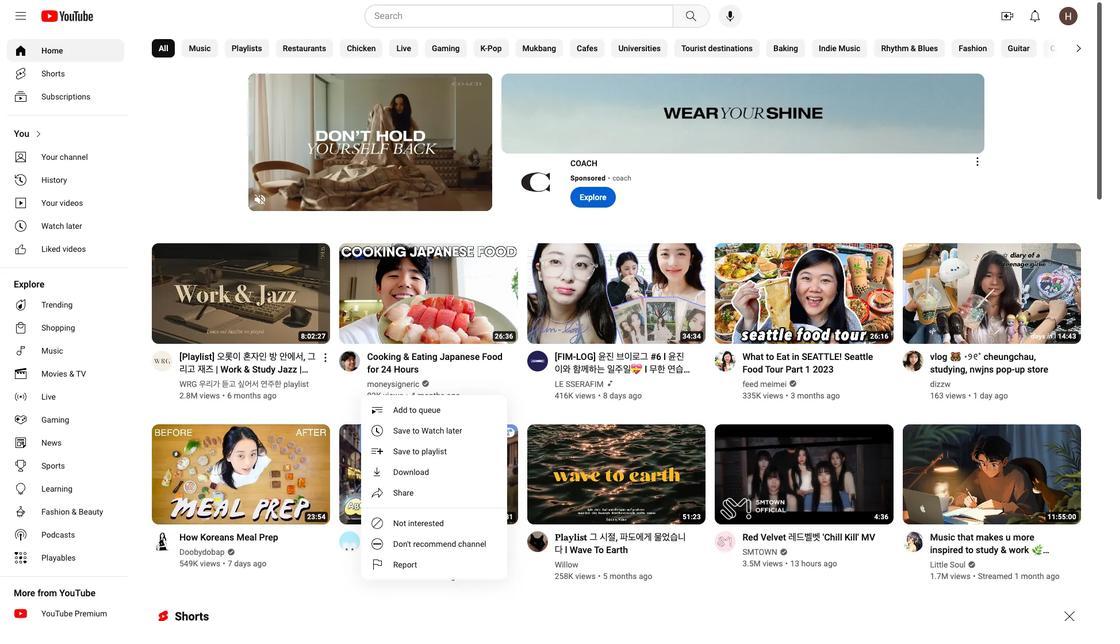 Task type: vqa. For each thing, say whether or not it's contained in the screenshot.
text box
no



Task type: describe. For each thing, give the bounding box(es) containing it.
japanese
[[440, 351, 480, 362]]

part
[[786, 364, 803, 375]]

beauty
[[79, 507, 103, 516]]

work
[[220, 364, 242, 375]]

playables
[[41, 553, 76, 562]]

1 horizontal spatial 1
[[973, 391, 978, 400]]

what to eat in seattle! seattle food tour part 1 2023
[[742, 351, 873, 375]]

cooking & eating japanese food for 24 hours by moneysigneric 93,152 views 4 months ago 26 minutes element
[[367, 351, 504, 376]]

don't
[[393, 540, 411, 549]]

how
[[179, 532, 198, 543]]

inspired
[[930, 545, 963, 556]]

le sserafim image
[[527, 351, 548, 371]]

3.5m views
[[742, 559, 783, 568]]

14 minutes, 43 seconds element
[[1058, 332, 1076, 340]]

리고
[[179, 364, 195, 375]]

blues
[[918, 44, 938, 53]]

163 views
[[930, 391, 966, 400]]

to for watch
[[413, 426, 420, 436]]

up
[[1015, 364, 1025, 375]]

don't recommend channel
[[393, 540, 486, 549]]

함께하는
[[573, 364, 605, 375]]

23 minutes, 54 seconds element
[[307, 513, 326, 521]]

fashion for fashion & beauty
[[41, 507, 70, 516]]

to for eat
[[766, 351, 774, 362]]

& for beauty
[[72, 507, 77, 516]]

2023
[[813, 364, 834, 375]]

할머니
[[571, 376, 594, 387]]

little soul
[[930, 560, 966, 569]]

dizzw image
[[903, 351, 923, 371]]

26:16
[[870, 332, 889, 340]]

0 horizontal spatial gaming
[[41, 415, 69, 424]]

months for 재즈
[[234, 391, 261, 400]]

93k
[[367, 391, 381, 400]]

your videos
[[41, 198, 83, 208]]

chicken
[[347, 44, 376, 53]]

eating
[[412, 351, 437, 362]]

pop
[[488, 44, 502, 53]]

0 vertical spatial minji
[[426, 532, 451, 543]]

smtown image
[[715, 531, 736, 552]]

trending
[[41, 300, 73, 309]]

1 vertical spatial minji
[[426, 545, 451, 556]]

download option
[[361, 462, 507, 483]]

videos for your videos
[[60, 198, 83, 208]]

music right all
[[189, 44, 211, 53]]

2
[[415, 572, 420, 581]]

little soul image
[[903, 531, 923, 552]]

shopping
[[41, 323, 75, 332]]

34 minutes, 34 seconds element
[[683, 332, 701, 340]]

views for to
[[763, 391, 783, 400]]

안에서,
[[279, 351, 305, 362]]

red velvet 레드벨벳 'chill kill' mv link
[[742, 531, 875, 544]]

8 hours, 2 minutes, 27 seconds element
[[301, 332, 326, 340]]

ago for prep
[[253, 559, 266, 568]]

music right indie at the right of the page
[[839, 44, 861, 53]]

meal
[[236, 532, 257, 543]]

nwjns
[[970, 364, 994, 375]]

[fim-log] 윤진 브이로그 #6 l 윤진 이와 함께하는 일주일💝 l 무한 연습 💪, 할머니 생신🎂, 레이첼과 데이트 🥰 link
[[555, 351, 692, 400]]

k-
[[480, 44, 488, 53]]

ago for cheungchau,
[[994, 391, 1008, 400]]

what to eat in seattle! seattle food tour part 1 2023 by feed meimei 335,344 views 3 months ago 26 minutes element
[[742, 351, 880, 376]]

3.5m
[[742, 559, 761, 568]]

watch inside option
[[422, 426, 444, 436]]

11 hours, 55 minutes element
[[1048, 513, 1076, 521]]

14:43 link
[[903, 243, 1081, 345]]

doobydobap link
[[179, 546, 225, 558]]

coach
[[613, 174, 631, 182]]

/
[[1007, 557, 1010, 568]]

26 minutes, 36 seconds element
[[495, 332, 513, 340]]

add
[[393, 406, 408, 415]]

koreans
[[200, 532, 234, 543]]

[playlist] 오롯이 혼자인 방 안에서, 그 리고 재즈 | work & study jazz | relaxing background music
[[179, 351, 316, 387]]

& inside the [playlist] 오롯이 혼자인 방 안에서, 그 리고 재즈 | work & study jazz | relaxing background music
[[244, 364, 250, 375]]

12:31 link
[[339, 424, 518, 526]]

you
[[14, 128, 29, 139]]

0 horizontal spatial |
[[216, 364, 218, 375]]

Search text field
[[374, 9, 671, 24]]

549k
[[179, 559, 198, 568]]

[fim-
[[555, 351, 576, 362]]

5 months ago
[[603, 572, 652, 581]]

willow image
[[527, 531, 548, 552]]

queue
[[419, 406, 441, 415]]

months for wave
[[610, 572, 637, 581]]

podcasts
[[41, 530, 75, 539]]

vlog 🐻 ⋆୨୧˚ cheungchau, studying, nwjns pop-up store by dizzw  163 views 1 day ago 14 minutes, 43 seconds element
[[930, 351, 1067, 376]]

258k views
[[555, 572, 596, 581]]

0 vertical spatial youtube
[[59, 588, 96, 599]]

[playlist] 오롯이 혼자인 방 안에서, 그리고 재즈 | work & study jazz | relaxing background music by wrg 우리가 듣고 싶어서 연주한 playlist 2,887,124 views 6 months ago 8 hours, 2 minutes element
[[179, 351, 316, 387]]

views for 그
[[575, 572, 596, 581]]

k-pop
[[480, 44, 502, 53]]

ago for scene🎬
[[447, 572, 460, 581]]

💪,
[[555, 376, 568, 387]]

in
[[792, 351, 799, 362]]

what
[[742, 351, 764, 362]]

that
[[958, 532, 974, 543]]

8:02:27 link
[[152, 243, 330, 345]]

music that makes u more inspired to study & work 🌿 study music ~ lofi / relax/ stress relief by little soul 1,715,045 views streamed 1 month ago 11 hours, 55 minutes element
[[930, 531, 1067, 581]]

𝐏𝐥𝐚𝐲𝐥𝐢𝐬𝐭 그 시절, 파도에게 물었습니 다 l wave to earth
[[555, 532, 686, 556]]

0 horizontal spatial live
[[41, 392, 56, 401]]

wave
[[570, 545, 592, 556]]

destinations
[[708, 44, 753, 53]]

prep
[[259, 532, 278, 543]]

51 minutes, 23 seconds element
[[683, 513, 701, 521]]

l inside the 𝐏𝐥𝐚𝐲𝐥𝐢𝐬𝐭 그 시절, 파도에게 물었습니 다 l wave to earth
[[565, 545, 567, 556]]

1.7m
[[930, 572, 948, 581]]

⋆୨୧˚
[[964, 351, 981, 362]]

red velvet 레드벨벳 'chill kill' mv by smtown 3,593,370 views 13 hours ago 4 minutes, 36 seconds element
[[742, 531, 875, 544]]

sports
[[41, 461, 65, 470]]

red velvet 레드벨벳 'chill kill' mv
[[742, 532, 875, 543]]

🥰
[[555, 389, 566, 400]]

willow
[[555, 560, 578, 569]]

liked videos
[[41, 244, 86, 254]]

food inside "what to eat in seattle! seattle food tour part 1 2023"
[[742, 364, 763, 375]]

416k
[[555, 391, 573, 400]]

playlist inside "link"
[[284, 379, 309, 388]]

save for save to playlist
[[393, 447, 411, 456]]

soul
[[950, 560, 966, 569]]

makes
[[976, 532, 1003, 543]]

dizzw link
[[930, 378, 953, 390]]

premium
[[75, 609, 107, 618]]

0 vertical spatial gaming
[[432, 44, 460, 53]]

explore link
[[570, 187, 616, 208]]

how koreans meal prep by doobydobap 549,915 views 7 days ago 23 minutes element
[[179, 531, 278, 544]]

views for log]
[[575, 391, 596, 400]]

hours
[[801, 559, 822, 568]]

1 horizontal spatial live
[[396, 44, 411, 53]]

how koreans meal prep link
[[179, 531, 278, 544]]

tab list containing all
[[152, 32, 1104, 64]]

1 horizontal spatial explore
[[580, 193, 607, 202]]

list box containing add to queue
[[361, 395, 507, 580]]

food inside cooking & eating japanese food for 24 hours
[[482, 351, 503, 362]]

u
[[1006, 532, 1011, 543]]

8
[[603, 391, 608, 400]]

레드벨벳
[[788, 532, 820, 543]]

save to watch later option
[[361, 421, 507, 441]]

🐻
[[950, 351, 961, 362]]

month
[[1021, 572, 1044, 581]]

mukbang
[[522, 44, 556, 53]]

moneysigneric
[[367, 379, 419, 388]]

share option
[[361, 483, 507, 503]]

& for tv
[[69, 369, 74, 378]]



Task type: locate. For each thing, give the bounding box(es) containing it.
𝐏𝐥𝐚𝐲𝐥𝐢𝐬𝐭 그 시절, 파도에게 물었습니다 l wave to earth by willow 258,641 views 5 months ago 51 minutes element
[[555, 531, 692, 557]]

save up download
[[393, 447, 411, 456]]

2 horizontal spatial l
[[664, 351, 666, 362]]

& down "u" in the right bottom of the page
[[1001, 545, 1007, 556]]

1 vertical spatial channel
[[458, 540, 486, 549]]

None search field
[[344, 5, 712, 28]]

to inside "what to eat in seattle! seattle food tour part 1 2023"
[[766, 351, 774, 362]]

1 horizontal spatial study
[[930, 557, 954, 568]]

views down sserafim
[[575, 391, 596, 400]]

윤진 up 연습
[[668, 351, 684, 362]]

views down dizzw link
[[946, 391, 966, 400]]

playlist inside option
[[422, 447, 447, 456]]

more from youtube
[[14, 588, 96, 599]]

to up download
[[413, 447, 420, 456]]

ago right weeks
[[447, 572, 460, 581]]

1 vertical spatial fashion
[[41, 507, 70, 516]]

8:02:27
[[301, 332, 326, 340]]

1 horizontal spatial gaming
[[432, 44, 460, 53]]

0 vertical spatial fashion
[[959, 44, 987, 53]]

1 vertical spatial explore
[[14, 279, 44, 290]]

& inside music that makes u more inspired to study & work 🌿 study music ~ lofi / relax/ stress relief
[[1001, 545, 1007, 556]]

views
[[200, 391, 220, 400], [383, 391, 404, 400], [575, 391, 596, 400], [763, 391, 783, 400], [946, 391, 966, 400], [200, 559, 220, 568], [763, 559, 783, 568], [388, 572, 408, 581], [575, 572, 596, 581], [950, 572, 971, 581]]

& left the blues
[[911, 44, 916, 53]]

1 vertical spatial watch
[[422, 426, 444, 436]]

add to queue
[[393, 406, 441, 415]]

[about jeans] minji scene🎬 #2 파리 가요? | minji vlog
[[367, 532, 493, 556]]

1 left day
[[973, 391, 978, 400]]

0 vertical spatial channel
[[60, 152, 88, 162]]

watch up liked at the left top of the page
[[41, 221, 64, 231]]

1 right part
[[805, 364, 810, 375]]

videos up watch later
[[60, 198, 83, 208]]

1 inside "what to eat in seattle! seattle food tour part 1 2023"
[[805, 364, 810, 375]]

11:55:00 link
[[903, 424, 1081, 526]]

cheungchau,
[[984, 351, 1036, 362]]

views for velvet
[[763, 559, 783, 568]]

ago right day
[[994, 391, 1008, 400]]

liked
[[41, 244, 60, 254]]

ago for 브이로그
[[628, 391, 642, 400]]

& up background
[[244, 364, 250, 375]]

& inside cooking & eating japanese food for 24 hours
[[403, 351, 409, 362]]

fashion for fashion
[[959, 44, 987, 53]]

[playlist]
[[179, 351, 215, 362]]

1 horizontal spatial vlog
[[930, 351, 947, 362]]

l left 무한 at the bottom of the page
[[645, 364, 647, 375]]

months for hours
[[417, 391, 445, 400]]

431k views
[[367, 572, 408, 581]]

1 vertical spatial 1
[[973, 391, 978, 400]]

to for queue
[[410, 406, 417, 415]]

ago down 2023
[[827, 391, 840, 400]]

5
[[603, 572, 608, 581]]

study for jazz
[[252, 364, 276, 375]]

don't recommend channel option
[[361, 534, 507, 555]]

months right 5
[[610, 572, 637, 581]]

views down meimei
[[763, 391, 783, 400]]

vlog down scene🎬
[[453, 545, 470, 556]]

윤진 right log]
[[598, 351, 614, 362]]

ago down 연주한
[[263, 391, 277, 400]]

save to playlist
[[393, 447, 447, 456]]

| right 가요?
[[421, 545, 423, 556]]

views down soul
[[950, 572, 971, 581]]

months right 3
[[797, 391, 825, 400]]

music inside music that makes u more inspired to study & work 🌿 study music ~ lofi / relax/ stress relief
[[930, 532, 955, 543]]

to for playlist
[[413, 447, 420, 456]]

1 vertical spatial youtube
[[41, 609, 73, 618]]

report option
[[361, 555, 507, 575]]

0 vertical spatial save
[[393, 426, 411, 436]]

download
[[393, 468, 429, 477]]

ago for 'chill
[[824, 559, 837, 568]]

live right chicken
[[396, 44, 411, 53]]

2 horizontal spatial |
[[421, 545, 423, 556]]

your channel
[[41, 152, 88, 162]]

ago for japanese
[[447, 391, 460, 400]]

wrg
[[179, 379, 197, 388]]

vlog inside [about jeans] minji scene🎬 #2 파리 가요? | minji vlog
[[453, 545, 470, 556]]

doobydobap image
[[152, 531, 173, 552]]

study up relief
[[930, 557, 954, 568]]

그
[[308, 351, 316, 362], [590, 532, 597, 543]]

431k
[[367, 572, 386, 581]]

데이트
[[663, 376, 686, 387]]

avatar image image
[[1059, 7, 1078, 25]]

youtube down more from youtube
[[41, 609, 73, 618]]

연습
[[668, 364, 684, 375]]

youtube
[[59, 588, 96, 599], [41, 609, 73, 618]]

music down jazz
[[269, 376, 294, 387]]

views down 우리가
[[200, 391, 220, 400]]

오롯이
[[217, 351, 241, 362]]

subscriptions link
[[7, 85, 124, 108], [7, 85, 124, 108]]

0 horizontal spatial food
[[482, 351, 503, 362]]

days for meal
[[234, 559, 251, 568]]

feed meimei image
[[715, 351, 736, 371]]

1 horizontal spatial watch
[[422, 426, 444, 436]]

1 horizontal spatial l
[[645, 364, 647, 375]]

to down add to queue
[[413, 426, 420, 436]]

335k
[[742, 391, 761, 400]]

pop-
[[996, 364, 1015, 375]]

0 horizontal spatial 그
[[308, 351, 316, 362]]

movies
[[41, 369, 67, 378]]

2 your from the top
[[41, 198, 58, 208]]

1 vertical spatial save
[[393, 447, 411, 456]]

to right add on the left of page
[[410, 406, 417, 415]]

& inside tab list
[[911, 44, 916, 53]]

0 horizontal spatial days
[[234, 559, 251, 568]]

live down movies
[[41, 392, 56, 401]]

1 vertical spatial live
[[41, 392, 56, 401]]

1 day ago
[[973, 391, 1008, 400]]

wrg 우리가 듣고 싶어서 연주한 playlist
[[179, 379, 309, 388]]

music link
[[7, 339, 124, 362], [7, 339, 124, 362]]

2 horizontal spatial 1
[[1015, 572, 1019, 581]]

music up inspired
[[930, 532, 955, 543]]

cafes
[[577, 44, 598, 53]]

1 horizontal spatial fashion
[[959, 44, 987, 53]]

doobydobap
[[179, 548, 225, 557]]

channel right recommend
[[458, 540, 486, 549]]

1 vertical spatial your
[[41, 198, 58, 208]]

views for koreans
[[200, 559, 220, 568]]

relax/
[[1013, 557, 1036, 568]]

1 horizontal spatial 윤진
[[668, 351, 684, 362]]

views down report
[[388, 572, 408, 581]]

12 minutes, 31 seconds element
[[495, 513, 513, 521]]

258k
[[555, 572, 573, 581]]

shopping link
[[7, 316, 124, 339], [7, 316, 124, 339]]

store
[[1027, 364, 1048, 375]]

| right jazz
[[299, 364, 302, 375]]

movies & tv
[[41, 369, 86, 378]]

little
[[930, 560, 948, 569]]

gaming left k-
[[432, 44, 460, 53]]

1 vertical spatial later
[[446, 426, 462, 436]]

seattle!
[[802, 351, 842, 362]]

later up 'save to playlist' option
[[446, 426, 462, 436]]

& left beauty
[[72, 507, 77, 516]]

그 inside the 𝐏𝐥𝐚𝐲𝐥𝐢𝐬𝐭 그 시절, 파도에게 물었습니 다 l wave to earth
[[590, 532, 597, 543]]

26 minutes, 16 seconds element
[[870, 332, 889, 340]]

music that makes u more inspired to study & work 🌿 study music ~ lofi / relax/ stress relief
[[930, 532, 1064, 581]]

1 horizontal spatial playlist
[[422, 447, 447, 456]]

fashion down learning
[[41, 507, 70, 516]]

study
[[976, 545, 999, 556]]

& up hours
[[403, 351, 409, 362]]

views down moneysigneric in the bottom of the page
[[383, 391, 404, 400]]

to left 'eat' on the bottom of page
[[766, 351, 774, 362]]

views down smtown link
[[763, 559, 783, 568]]

그 right 안에서,
[[308, 351, 316, 362]]

tourist
[[681, 44, 706, 53]]

0 horizontal spatial watch
[[41, 221, 64, 231]]

그 up to at the right of the page
[[590, 532, 597, 543]]

1 horizontal spatial 그
[[590, 532, 597, 543]]

study down 혼자인
[[252, 364, 276, 375]]

0 vertical spatial vlog
[[930, 351, 947, 362]]

views left 5
[[575, 572, 596, 581]]

months up queue
[[417, 391, 445, 400]]

tab list
[[152, 32, 1104, 64]]

2 save from the top
[[393, 447, 411, 456]]

1 vertical spatial playlist
[[422, 447, 447, 456]]

not
[[393, 519, 406, 528]]

[about jeans] minji scene🎬 #2 파리 가요? | minji vlog link
[[367, 531, 504, 557]]

0 horizontal spatial 1
[[805, 364, 810, 375]]

list box
[[361, 395, 507, 580]]

3
[[791, 391, 795, 400]]

gaming up news
[[41, 415, 69, 424]]

wrg 우리가 듣고 싶어서 연주한 playlist link
[[179, 378, 310, 390]]

1 horizontal spatial days
[[610, 391, 626, 400]]

liked videos link
[[7, 237, 124, 260], [7, 237, 124, 260]]

0 horizontal spatial study
[[252, 364, 276, 375]]

0 horizontal spatial fashion
[[41, 507, 70, 516]]

days right 8 on the right of the page
[[610, 391, 626, 400]]

ago for 방
[[263, 391, 277, 400]]

1 save from the top
[[393, 426, 411, 436]]

your for your channel
[[41, 152, 58, 162]]

싶어서
[[238, 379, 259, 388]]

views for jeans]
[[388, 572, 408, 581]]

0 horizontal spatial channel
[[60, 152, 88, 162]]

views down doobydobap link
[[200, 559, 220, 568]]

생신🎂,
[[597, 376, 626, 387]]

& left 'tv'
[[69, 369, 74, 378]]

background
[[217, 376, 266, 387]]

your up history
[[41, 152, 58, 162]]

1 vertical spatial gaming
[[41, 415, 69, 424]]

report
[[393, 560, 417, 570]]

0 vertical spatial 그
[[308, 351, 316, 362]]

1 horizontal spatial food
[[742, 364, 763, 375]]

save down add on the left of page
[[393, 426, 411, 436]]

vlog 🐻 ⋆୨୧˚ cheungchau, studying, nwjns pop-up store
[[930, 351, 1048, 375]]

not interested option
[[361, 513, 507, 534]]

playlist down jazz
[[284, 379, 309, 388]]

youtube up youtube premium
[[59, 588, 96, 599]]

2 윤진 from the left
[[668, 351, 684, 362]]

food down 26 minutes, 36 seconds element
[[482, 351, 503, 362]]

study for music
[[930, 557, 954, 568]]

23:54 link
[[152, 424, 330, 526]]

1 윤진 from the left
[[598, 351, 614, 362]]

& for blues
[[911, 44, 916, 53]]

| right the 재즈
[[216, 364, 218, 375]]

news
[[41, 438, 62, 447]]

save to playlist option
[[361, 441, 507, 462]]

food down what
[[742, 364, 763, 375]]

months for tour
[[797, 391, 825, 400]]

jeans]
[[397, 532, 424, 543]]

| inside [about jeans] minji scene🎬 #2 파리 가요? | minji vlog
[[421, 545, 423, 556]]

일주일💝
[[607, 364, 642, 375]]

videos right liked at the left top of the page
[[62, 244, 86, 254]]

0 vertical spatial study
[[252, 364, 276, 375]]

days for 윤진
[[610, 391, 626, 400]]

ago for 파도에게
[[639, 572, 652, 581]]

wrg 우리가 듣고 싶어서 연주한 playlist image
[[152, 351, 173, 371]]

ago down 레이첼과
[[628, 391, 642, 400]]

views for that
[[950, 572, 971, 581]]

newjeans image
[[339, 531, 360, 552]]

그 inside the [playlist] 오롯이 혼자인 방 안에서, 그 리고 재즈 | work & study jazz | relaxing background music
[[308, 351, 316, 362]]

your for your videos
[[41, 198, 58, 208]]

meimei
[[760, 379, 787, 388]]

your down history
[[41, 198, 58, 208]]

views for 🐻
[[946, 391, 966, 400]]

1 vertical spatial l
[[645, 364, 647, 375]]

videos
[[60, 198, 83, 208], [62, 244, 86, 254]]

streamed
[[978, 572, 1013, 581]]

1 vertical spatial 그
[[590, 532, 597, 543]]

ago down cooking & eating japanese food for 24 hours 'link'
[[447, 391, 460, 400]]

0 vertical spatial later
[[66, 221, 82, 231]]

0 horizontal spatial l
[[565, 545, 567, 556]]

to
[[594, 545, 604, 556]]

views for &
[[383, 391, 404, 400]]

0 horizontal spatial 윤진
[[598, 351, 614, 362]]

&
[[911, 44, 916, 53], [403, 351, 409, 362], [244, 364, 250, 375], [69, 369, 74, 378], [72, 507, 77, 516], [1001, 545, 1007, 556]]

ago right hours
[[824, 559, 837, 568]]

l right 다
[[565, 545, 567, 556]]

baking
[[773, 44, 798, 53]]

youtube premium
[[41, 609, 107, 618]]

ago for in
[[827, 391, 840, 400]]

0 vertical spatial days
[[610, 391, 626, 400]]

0 vertical spatial 1
[[805, 364, 810, 375]]

[fim-log] 윤진 브이로그 #6 l 윤진 이와 함께하는 일주일💝 l 무한 연습 💪, 할머니 생신🎂, 레이첼과 데이트 🥰
[[555, 351, 686, 400]]

34:34
[[683, 332, 701, 340]]

vlog up the studying,
[[930, 351, 947, 362]]

이와
[[555, 364, 571, 375]]

[fim-log] 윤진 브이로그 #6 l 윤진이와 함께하는 일주일💝 l 무한 연습💪, 할머니 생신🎂, 레이첼과 데이트🥰 by le sserafim 416,468 views 8 days ago 34 minutes element
[[555, 351, 692, 400]]

share
[[393, 488, 414, 498]]

rhythm
[[881, 44, 909, 53]]

ago down the prep
[[253, 559, 266, 568]]

0 vertical spatial your
[[41, 152, 58, 162]]

0 vertical spatial watch
[[41, 221, 64, 231]]

1 horizontal spatial later
[[446, 426, 462, 436]]

moneysigneric image
[[339, 351, 360, 371]]

playlist down save to watch later option
[[422, 447, 447, 456]]

vlog inside the vlog 🐻 ⋆୨୧˚ cheungchau, studying, nwjns pop-up store
[[930, 351, 947, 362]]

0 horizontal spatial explore
[[14, 279, 44, 290]]

videos for liked videos
[[62, 244, 86, 254]]

2 vertical spatial l
[[565, 545, 567, 556]]

little soul link
[[930, 559, 966, 571]]

1 down the relax/
[[1015, 572, 1019, 581]]

channel up history
[[60, 152, 88, 162]]

fashion right the blues
[[959, 44, 987, 53]]

smtown link
[[742, 546, 778, 558]]

lofi
[[992, 557, 1004, 568]]

le sserafim
[[555, 379, 604, 388]]

later inside option
[[446, 426, 462, 436]]

4 minutes, 36 seconds element
[[874, 513, 889, 521]]

to up music
[[965, 545, 974, 556]]

& for eating
[[403, 351, 409, 362]]

0 horizontal spatial vlog
[[453, 545, 470, 556]]

channel inside don't recommend channel option
[[458, 540, 486, 549]]

0 horizontal spatial later
[[66, 221, 82, 231]]

0 vertical spatial l
[[664, 351, 666, 362]]

l
[[664, 351, 666, 362], [645, 364, 647, 375], [565, 545, 567, 556]]

relaxing
[[179, 376, 215, 387]]

0 horizontal spatial playlist
[[284, 379, 309, 388]]

1 horizontal spatial |
[[299, 364, 302, 375]]

0 vertical spatial food
[[482, 351, 503, 362]]

mv
[[861, 532, 875, 543]]

51:23
[[683, 513, 701, 521]]

explore up trending
[[14, 279, 44, 290]]

0 vertical spatial live
[[396, 44, 411, 53]]

1 vertical spatial days
[[234, 559, 251, 568]]

0 vertical spatial playlist
[[284, 379, 309, 388]]

우리가
[[199, 379, 220, 388]]

1 vertical spatial vlog
[[453, 545, 470, 556]]

history
[[41, 175, 67, 185]]

channel
[[60, 152, 88, 162], [458, 540, 486, 549]]

1 vertical spatial study
[[930, 557, 954, 568]]

music inside the [playlist] 오롯이 혼자인 방 안에서, 그 리고 재즈 | work & study jazz | relaxing background music
[[269, 376, 294, 387]]

watch up 'save to playlist' option
[[422, 426, 444, 436]]

ago down "stress" at the right of the page
[[1046, 572, 1060, 581]]

study inside the [playlist] 오롯이 혼자인 방 안에서, 그 리고 재즈 | work & study jazz | relaxing background music
[[252, 364, 276, 375]]

6
[[227, 391, 232, 400]]

1 vertical spatial videos
[[62, 244, 86, 254]]

1 your from the top
[[41, 152, 58, 162]]

study inside music that makes u more inspired to study & work 🌿 study music ~ lofi / relax/ stress relief
[[930, 557, 954, 568]]

0 vertical spatial explore
[[580, 193, 607, 202]]

Explore text field
[[580, 193, 607, 202]]

views for 오롯이
[[200, 391, 220, 400]]

2 vertical spatial 1
[[1015, 572, 1019, 581]]

l right the #6
[[664, 351, 666, 362]]

0 vertical spatial videos
[[60, 198, 83, 208]]

add to queue option
[[361, 400, 507, 421]]

later up liked videos
[[66, 221, 82, 231]]

months down the 싶어서
[[234, 391, 261, 400]]

to inside music that makes u more inspired to study & work 🌿 study music ~ lofi / relax/ stress relief
[[965, 545, 974, 556]]

[about jeans] minji scene🎬 #2 파리 가요? | minji vlog by newjeans 431,277 views 2 weeks ago 12 minutes, 31 seconds element
[[367, 531, 504, 557]]

explore down sponsored
[[580, 193, 607, 202]]

1 vertical spatial food
[[742, 364, 763, 375]]

kill'
[[845, 532, 859, 543]]

ago down 𝐏𝐥𝐚𝐲𝐥𝐢𝐬𝐭 그 시절, 파도에게 물었습니다 l wave to earth by willow 258,641 views 5 months ago 51 minutes element
[[639, 572, 652, 581]]

26:16 link
[[715, 243, 893, 345]]

1 horizontal spatial channel
[[458, 540, 486, 549]]

save for save to watch later
[[393, 426, 411, 436]]

fashion & beauty
[[41, 507, 103, 516]]

music up movies
[[41, 346, 63, 355]]

days right 7 at bottom
[[234, 559, 251, 568]]



